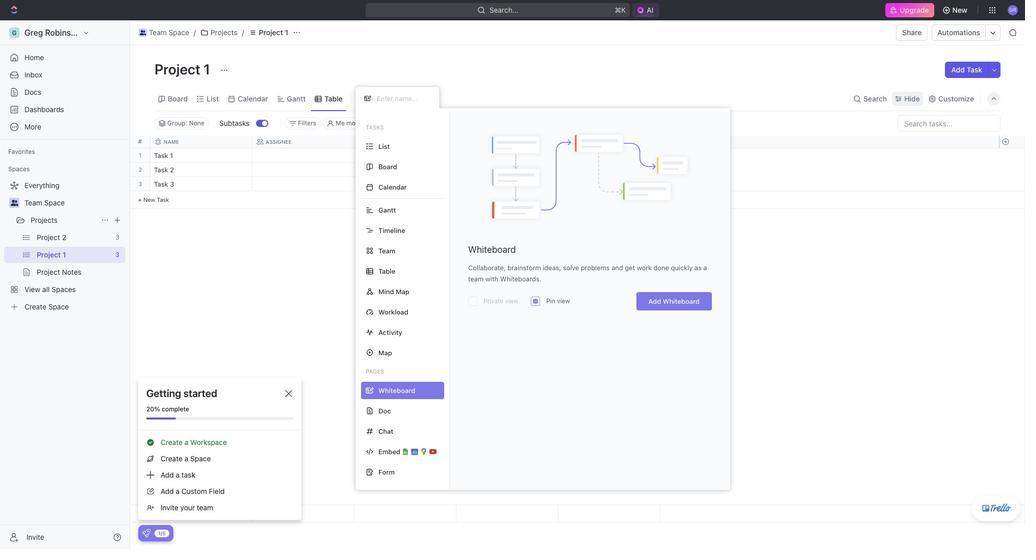 Task type: describe. For each thing, give the bounding box(es) containing it.
private
[[484, 298, 504, 305]]

doc
[[379, 407, 391, 415]]

table link
[[323, 92, 343, 106]]

‎task 2
[[154, 166, 174, 174]]

0 vertical spatial team space link
[[136, 27, 192, 39]]

0 vertical spatial list
[[207, 94, 219, 103]]

a for workspace
[[185, 438, 189, 447]]

space inside tree
[[44, 199, 65, 207]]

share button
[[897, 25, 929, 41]]

create for create a space
[[161, 455, 183, 463]]

show
[[432, 119, 448, 127]]

work
[[637, 264, 652, 272]]

2 for 1
[[139, 166, 142, 173]]

solve
[[563, 264, 580, 272]]

to do cell for ‎task 2
[[355, 163, 457, 177]]

1/5
[[158, 531, 166, 537]]

1 vertical spatial list
[[379, 142, 390, 150]]

mind
[[379, 288, 394, 296]]

3 inside the press space to select this row. row
[[170, 180, 174, 188]]

dashboards
[[25, 105, 64, 114]]

invite for invite your team
[[161, 504, 179, 512]]

new for new
[[953, 6, 968, 14]]

press space to select this row. row containing 1
[[130, 149, 151, 163]]

create a space
[[161, 455, 211, 463]]

share
[[903, 28, 923, 37]]

task 3
[[154, 180, 174, 188]]

0 vertical spatial table
[[325, 94, 343, 103]]

row group containing ‎task 1
[[151, 149, 661, 209]]

getting started
[[146, 388, 217, 400]]

started
[[184, 388, 217, 400]]

board inside board link
[[168, 94, 188, 103]]

embed
[[379, 448, 401, 456]]

‎task for ‎task 2
[[154, 166, 168, 174]]

add for add task
[[952, 65, 966, 74]]

timeline
[[379, 226, 406, 235]]

invite your team
[[161, 504, 213, 512]]

add whiteboard
[[649, 298, 700, 306]]

1 vertical spatial board
[[379, 163, 397, 171]]

1 vertical spatial project 1
[[155, 61, 214, 78]]

team space link inside tree
[[25, 195, 124, 211]]

1 vertical spatial project
[[155, 61, 201, 78]]

view button
[[356, 92, 389, 106]]

inbox
[[25, 70, 42, 79]]

workload
[[379, 308, 409, 316]]

team space inside tree
[[25, 199, 65, 207]]

task for add task
[[968, 65, 983, 74]]

team inside the collaborate, brainstorm ideas, solve problems and get work done quickly as a team with whiteboards.
[[469, 275, 484, 283]]

to for task 3
[[361, 181, 369, 188]]

projects inside tree
[[31, 216, 58, 225]]

0 vertical spatial team space
[[149, 28, 189, 37]]

docs link
[[4, 84, 126, 101]]

a for custom
[[176, 487, 180, 496]]

2 vertical spatial space
[[190, 455, 211, 463]]

view for pin view
[[557, 298, 571, 305]]

view for private view
[[506, 298, 519, 305]]

user group image
[[10, 200, 18, 206]]

add task button
[[946, 62, 989, 78]]

show closed
[[432, 119, 470, 127]]

do for ‎task 2
[[370, 167, 379, 174]]

0 horizontal spatial whiteboard
[[469, 244, 516, 255]]

dashboards link
[[4, 102, 126, 118]]

with
[[486, 275, 499, 283]]

2 vertical spatial team
[[379, 247, 396, 255]]

grid containing ‎task 1
[[130, 136, 1026, 523]]

new button
[[939, 2, 974, 18]]

close image
[[285, 390, 292, 398]]

set priority image for 3
[[557, 178, 573, 193]]

Search tasks... text field
[[899, 116, 1001, 131]]

#
[[138, 138, 142, 145]]

user group image
[[140, 30, 146, 35]]

press space to select this row. row containing 2
[[130, 163, 151, 177]]

as
[[695, 264, 702, 272]]

board link
[[166, 92, 188, 106]]

home link
[[4, 50, 126, 66]]

search button
[[851, 92, 891, 106]]

1 horizontal spatial project
[[259, 28, 283, 37]]

a for task
[[176, 471, 180, 480]]

1 horizontal spatial calendar
[[379, 183, 407, 191]]

1 horizontal spatial projects link
[[198, 27, 240, 39]]

add a task
[[161, 471, 196, 480]]

pages
[[366, 369, 385, 375]]

getting
[[146, 388, 181, 400]]

form
[[379, 468, 395, 476]]

automations button
[[933, 25, 986, 40]]

automations
[[938, 28, 981, 37]]

1 2 3
[[139, 152, 142, 187]]

private view
[[484, 298, 519, 305]]

upgrade
[[901, 6, 930, 14]]

1 vertical spatial map
[[379, 349, 392, 357]]

20% complete
[[146, 406, 189, 413]]

search
[[864, 94, 888, 103]]

create a workspace
[[161, 438, 227, 447]]

set priority image for 1
[[557, 149, 573, 164]]

press space to select this row. row containing 3
[[130, 177, 151, 191]]

and
[[612, 264, 624, 272]]

calendar link
[[236, 92, 268, 106]]

row inside grid
[[151, 136, 661, 149]]

get
[[625, 264, 636, 272]]

task inside row group
[[154, 180, 168, 188]]

assignees
[[383, 119, 413, 127]]

customize button
[[926, 92, 978, 106]]

view
[[369, 94, 385, 103]]

ideas,
[[543, 264, 562, 272]]

tree inside 'sidebar' 'navigation'
[[4, 178, 126, 315]]

a for space
[[185, 455, 189, 463]]

20%
[[146, 406, 160, 413]]

brainstorm
[[508, 264, 541, 272]]

custom
[[182, 487, 207, 496]]

onboarding checklist button image
[[142, 530, 151, 538]]

assignees button
[[370, 117, 417, 130]]

add task
[[952, 65, 983, 74]]

a inside the collaborate, brainstorm ideas, solve problems and get work done quickly as a team with whiteboards.
[[704, 264, 708, 272]]

add a custom field
[[161, 487, 225, 496]]

favorites button
[[4, 146, 39, 158]]

spaces
[[8, 165, 30, 173]]

to for ‎task 2
[[361, 167, 369, 174]]



Task type: vqa. For each thing, say whether or not it's contained in the screenshot.
Time Tracking icon
no



Task type: locate. For each thing, give the bounding box(es) containing it.
problems
[[581, 264, 610, 272]]

quickly
[[671, 264, 693, 272]]

to do cell for task 3
[[355, 177, 457, 191]]

2 up task 3 at the left top of page
[[170, 166, 174, 174]]

projects
[[211, 28, 238, 37], [31, 216, 58, 225]]

1 vertical spatial create
[[161, 455, 183, 463]]

a up the task
[[185, 455, 189, 463]]

Enter name... field
[[376, 94, 431, 103]]

hide
[[905, 94, 921, 103]]

1 inside 1 2 3
[[139, 152, 142, 159]]

0 vertical spatial calendar
[[238, 94, 268, 103]]

1 horizontal spatial board
[[379, 163, 397, 171]]

to do for task 3
[[361, 181, 379, 188]]

task inside button
[[968, 65, 983, 74]]

task down task 3 at the left top of page
[[157, 197, 169, 203]]

2 vertical spatial task
[[157, 197, 169, 203]]

tree
[[4, 178, 126, 315]]

set priority element for ‎task 1
[[557, 149, 573, 164]]

add down add a task
[[161, 487, 174, 496]]

1 vertical spatial to do cell
[[355, 177, 457, 191]]

workspace
[[190, 438, 227, 447]]

view
[[506, 298, 519, 305], [557, 298, 571, 305]]

map right mind
[[396, 288, 410, 296]]

1 vertical spatial team space
[[25, 199, 65, 207]]

list up subtasks button
[[207, 94, 219, 103]]

0 vertical spatial project 1
[[259, 28, 288, 37]]

list
[[207, 94, 219, 103], [379, 142, 390, 150]]

project 1 link
[[246, 27, 291, 39]]

1 to do from the top
[[361, 167, 379, 174]]

1 vertical spatial do
[[370, 181, 379, 188]]

2 horizontal spatial team
[[379, 247, 396, 255]]

task
[[968, 65, 983, 74], [154, 180, 168, 188], [157, 197, 169, 203]]

0 vertical spatial to
[[361, 167, 369, 174]]

add up customize
[[952, 65, 966, 74]]

set priority image
[[557, 149, 573, 164], [557, 178, 573, 193]]

table
[[325, 94, 343, 103], [379, 267, 396, 275]]

1 horizontal spatial projects
[[211, 28, 238, 37]]

sidebar navigation
[[0, 20, 130, 550]]

view right the private
[[506, 298, 519, 305]]

0 vertical spatial whiteboard
[[469, 244, 516, 255]]

add left the task
[[161, 471, 174, 480]]

1 ‎task from the top
[[154, 152, 168, 160]]

docs
[[25, 88, 41, 96]]

to do cell up timeline
[[355, 177, 457, 191]]

1 create from the top
[[161, 438, 183, 447]]

1 horizontal spatial team space link
[[136, 27, 192, 39]]

add for add a custom field
[[161, 487, 174, 496]]

2 horizontal spatial space
[[190, 455, 211, 463]]

1 horizontal spatial whiteboard
[[663, 298, 700, 306]]

team space link
[[136, 27, 192, 39], [25, 195, 124, 211]]

map down the activity
[[379, 349, 392, 357]]

collaborate, brainstorm ideas, solve problems and get work done quickly as a team with whiteboards.
[[469, 264, 708, 283]]

0 horizontal spatial 3
[[139, 181, 142, 187]]

a left the task
[[176, 471, 180, 480]]

0 vertical spatial map
[[396, 288, 410, 296]]

space right user group icon
[[169, 28, 189, 37]]

/
[[194, 28, 196, 37], [242, 28, 244, 37]]

your
[[180, 504, 195, 512]]

calendar inside calendar link
[[238, 94, 268, 103]]

home
[[25, 53, 44, 62]]

row group containing 1 2 3
[[130, 149, 151, 209]]

done
[[654, 264, 670, 272]]

pin
[[547, 298, 556, 305]]

2 do from the top
[[370, 181, 379, 188]]

gantt left table link at the left top of the page
[[287, 94, 306, 103]]

row
[[151, 136, 661, 149]]

1 do from the top
[[370, 167, 379, 174]]

‎task down ‎task 1
[[154, 166, 168, 174]]

do up timeline
[[370, 181, 379, 188]]

1 horizontal spatial project 1
[[259, 28, 288, 37]]

whiteboard up collaborate,
[[469, 244, 516, 255]]

2 / from the left
[[242, 28, 244, 37]]

add inside add task button
[[952, 65, 966, 74]]

0 horizontal spatial list
[[207, 94, 219, 103]]

list down tasks
[[379, 142, 390, 150]]

gantt
[[287, 94, 306, 103], [379, 206, 396, 214]]

0 horizontal spatial project 1
[[155, 61, 214, 78]]

0 horizontal spatial team
[[197, 504, 213, 512]]

0 horizontal spatial gantt
[[287, 94, 306, 103]]

0 vertical spatial space
[[169, 28, 189, 37]]

pin view
[[547, 298, 571, 305]]

0 vertical spatial task
[[968, 65, 983, 74]]

1 to from the top
[[361, 167, 369, 174]]

projects link inside tree
[[31, 212, 97, 229]]

press space to select this row. row containing ‎task 1
[[151, 149, 661, 164]]

1 horizontal spatial table
[[379, 267, 396, 275]]

set priority element for ‎task 2
[[557, 163, 573, 179]]

new down task 3 at the left top of page
[[144, 197, 155, 203]]

0 horizontal spatial calendar
[[238, 94, 268, 103]]

0 vertical spatial to do
[[361, 167, 379, 174]]

1 / from the left
[[194, 28, 196, 37]]

1 set priority image from the top
[[557, 149, 573, 164]]

2 left ‎task 2
[[139, 166, 142, 173]]

collaborate,
[[469, 264, 506, 272]]

whiteboard
[[469, 244, 516, 255], [663, 298, 700, 306]]

1 horizontal spatial 2
[[170, 166, 174, 174]]

0 vertical spatial to do cell
[[355, 163, 457, 177]]

view button
[[356, 87, 389, 111]]

add for add whiteboard
[[649, 298, 662, 306]]

upgrade link
[[886, 3, 935, 17]]

gantt link
[[285, 92, 306, 106]]

new inside new button
[[953, 6, 968, 14]]

1 horizontal spatial invite
[[161, 504, 179, 512]]

3 left task 3 at the left top of page
[[139, 181, 142, 187]]

show closed button
[[420, 117, 474, 130]]

0 horizontal spatial space
[[44, 199, 65, 207]]

1 vertical spatial new
[[144, 197, 155, 203]]

a right as
[[704, 264, 708, 272]]

to do cell
[[355, 163, 457, 177], [355, 177, 457, 191]]

1 horizontal spatial team space
[[149, 28, 189, 37]]

hide button
[[893, 92, 924, 106]]

do for task 3
[[370, 181, 379, 188]]

subtasks button
[[215, 115, 256, 132]]

0 vertical spatial ‎task
[[154, 152, 168, 160]]

team
[[469, 275, 484, 283], [197, 504, 213, 512]]

1 horizontal spatial team
[[149, 28, 167, 37]]

0 horizontal spatial team space
[[25, 199, 65, 207]]

a down add a task
[[176, 487, 180, 496]]

‎task for ‎task 1
[[154, 152, 168, 160]]

task up customize
[[968, 65, 983, 74]]

0 horizontal spatial team space link
[[25, 195, 124, 211]]

add for add a task
[[161, 471, 174, 480]]

3 set priority element from the top
[[557, 178, 573, 193]]

0 horizontal spatial projects
[[31, 216, 58, 225]]

2 set priority image from the top
[[557, 178, 573, 193]]

1 horizontal spatial list
[[379, 142, 390, 150]]

1
[[285, 28, 288, 37], [204, 61, 210, 78], [170, 152, 173, 160], [139, 152, 142, 159]]

create up create a space
[[161, 438, 183, 447]]

team down timeline
[[379, 247, 396, 255]]

1 vertical spatial task
[[154, 180, 168, 188]]

search...
[[490, 6, 519, 14]]

team right user group image
[[25, 199, 42, 207]]

0 vertical spatial team
[[149, 28, 167, 37]]

new for new task
[[144, 197, 155, 203]]

‎task
[[154, 152, 168, 160], [154, 166, 168, 174]]

calendar up subtasks button
[[238, 94, 268, 103]]

whiteboards.
[[501, 275, 542, 283]]

1 vertical spatial projects
[[31, 216, 58, 225]]

1 horizontal spatial 3
[[170, 180, 174, 188]]

2 ‎task from the top
[[154, 166, 168, 174]]

inbox link
[[4, 67, 126, 83]]

1 horizontal spatial team
[[469, 275, 484, 283]]

projects link
[[198, 27, 240, 39], [31, 212, 97, 229]]

to
[[361, 167, 369, 174], [361, 181, 369, 188]]

complete
[[162, 406, 189, 413]]

2 view from the left
[[557, 298, 571, 305]]

1 set priority element from the top
[[557, 149, 573, 164]]

list link
[[205, 92, 219, 106]]

0 horizontal spatial team
[[25, 199, 42, 207]]

add down done
[[649, 298, 662, 306]]

mind map
[[379, 288, 410, 296]]

0 horizontal spatial /
[[194, 28, 196, 37]]

onboarding checklist button element
[[142, 530, 151, 538]]

view right pin
[[557, 298, 571, 305]]

0 vertical spatial projects link
[[198, 27, 240, 39]]

team down collaborate,
[[469, 275, 484, 283]]

2 inside the press space to select this row. row
[[170, 166, 174, 174]]

to do cell down assignees
[[355, 163, 457, 177]]

press space to select this row. row containing ‎task 2
[[151, 163, 661, 179]]

1 horizontal spatial new
[[953, 6, 968, 14]]

‎task up ‎task 2
[[154, 152, 168, 160]]

new
[[953, 6, 968, 14], [144, 197, 155, 203]]

2 for ‎task
[[170, 166, 174, 174]]

task for new task
[[157, 197, 169, 203]]

chat
[[379, 427, 394, 436]]

to do
[[361, 167, 379, 174], [361, 181, 379, 188]]

set priority element
[[557, 149, 573, 164], [557, 163, 573, 179], [557, 178, 573, 193]]

favorites
[[8, 148, 35, 156]]

2 to from the top
[[361, 181, 369, 188]]

1 horizontal spatial gantt
[[379, 206, 396, 214]]

a
[[704, 264, 708, 272], [185, 438, 189, 447], [185, 455, 189, 463], [176, 471, 180, 480], [176, 487, 180, 496]]

1 vertical spatial projects link
[[31, 212, 97, 229]]

2 set priority element from the top
[[557, 163, 573, 179]]

tree containing team space
[[4, 178, 126, 315]]

tasks
[[366, 124, 384, 131]]

create up add a task
[[161, 455, 183, 463]]

set priority image
[[557, 163, 573, 179]]

gantt up timeline
[[379, 206, 396, 214]]

set priority element for task 3
[[557, 178, 573, 193]]

press space to select this row. row
[[130, 149, 151, 163], [151, 149, 661, 164], [130, 163, 151, 177], [151, 163, 661, 179], [130, 177, 151, 191], [151, 177, 661, 193], [151, 506, 661, 523]]

team right user group icon
[[149, 28, 167, 37]]

0 horizontal spatial invite
[[27, 533, 44, 542]]

team space
[[149, 28, 189, 37], [25, 199, 65, 207]]

1 vertical spatial team space link
[[25, 195, 124, 211]]

1 vertical spatial team
[[25, 199, 42, 207]]

board down tasks
[[379, 163, 397, 171]]

2
[[170, 166, 174, 174], [139, 166, 142, 173]]

board
[[168, 94, 188, 103], [379, 163, 397, 171]]

⌘k
[[615, 6, 626, 14]]

space right user group image
[[44, 199, 65, 207]]

1 vertical spatial set priority image
[[557, 178, 573, 193]]

invite for invite
[[27, 533, 44, 542]]

1 vertical spatial whiteboard
[[663, 298, 700, 306]]

space
[[169, 28, 189, 37], [44, 199, 65, 207], [190, 455, 211, 463]]

0 horizontal spatial map
[[379, 349, 392, 357]]

0 vertical spatial new
[[953, 6, 968, 14]]

0 vertical spatial gantt
[[287, 94, 306, 103]]

row group
[[130, 149, 151, 209], [151, 149, 661, 209], [1000, 149, 1025, 209], [1000, 506, 1025, 523]]

2 to do cell from the top
[[355, 177, 457, 191]]

0 vertical spatial do
[[370, 167, 379, 174]]

a up create a space
[[185, 438, 189, 447]]

0 vertical spatial invite
[[161, 504, 179, 512]]

team space right user group icon
[[149, 28, 189, 37]]

1 vertical spatial to
[[361, 181, 369, 188]]

0 vertical spatial create
[[161, 438, 183, 447]]

cell
[[253, 149, 355, 162], [355, 149, 457, 162], [457, 149, 559, 162], [253, 163, 355, 177], [457, 163, 559, 177], [253, 177, 355, 191], [457, 177, 559, 191]]

activity
[[379, 328, 403, 337]]

whiteboard down quickly
[[663, 298, 700, 306]]

0 vertical spatial board
[[168, 94, 188, 103]]

1 vertical spatial to do
[[361, 181, 379, 188]]

0 vertical spatial project
[[259, 28, 283, 37]]

1 inside project 1 link
[[285, 28, 288, 37]]

0 vertical spatial set priority image
[[557, 149, 573, 164]]

2 create from the top
[[161, 455, 183, 463]]

1 horizontal spatial space
[[169, 28, 189, 37]]

do
[[370, 167, 379, 174], [370, 181, 379, 188]]

table right gantt link
[[325, 94, 343, 103]]

calendar up timeline
[[379, 183, 407, 191]]

closed
[[450, 119, 470, 127]]

team inside tree
[[25, 199, 42, 207]]

3 down ‎task 2
[[170, 180, 174, 188]]

2 inside 1 2 3
[[139, 166, 142, 173]]

0 horizontal spatial board
[[168, 94, 188, 103]]

1 vertical spatial table
[[379, 267, 396, 275]]

3
[[170, 180, 174, 188], [139, 181, 142, 187]]

0 horizontal spatial view
[[506, 298, 519, 305]]

team right your
[[197, 504, 213, 512]]

board left list link
[[168, 94, 188, 103]]

0 horizontal spatial new
[[144, 197, 155, 203]]

task down ‎task 2
[[154, 180, 168, 188]]

table up mind
[[379, 267, 396, 275]]

new up automations
[[953, 6, 968, 14]]

1 vertical spatial calendar
[[379, 183, 407, 191]]

0 horizontal spatial table
[[325, 94, 343, 103]]

1 vertical spatial gantt
[[379, 206, 396, 214]]

1 vertical spatial space
[[44, 199, 65, 207]]

1 horizontal spatial map
[[396, 288, 410, 296]]

new task
[[144, 197, 169, 203]]

0 vertical spatial team
[[469, 275, 484, 283]]

1 horizontal spatial /
[[242, 28, 244, 37]]

press space to select this row. row containing task 3
[[151, 177, 661, 193]]

1 horizontal spatial view
[[557, 298, 571, 305]]

0 horizontal spatial 2
[[139, 166, 142, 173]]

do down tasks
[[370, 167, 379, 174]]

‎task 1
[[154, 152, 173, 160]]

2 to do from the top
[[361, 181, 379, 188]]

team space right user group image
[[25, 199, 65, 207]]

team
[[149, 28, 167, 37], [25, 199, 42, 207], [379, 247, 396, 255]]

space down the create a workspace
[[190, 455, 211, 463]]

map
[[396, 288, 410, 296], [379, 349, 392, 357]]

1 vertical spatial ‎task
[[154, 166, 168, 174]]

1 view from the left
[[506, 298, 519, 305]]

0 vertical spatial projects
[[211, 28, 238, 37]]

customize
[[939, 94, 975, 103]]

create for create a workspace
[[161, 438, 183, 447]]

1 vertical spatial team
[[197, 504, 213, 512]]

invite
[[161, 504, 179, 512], [27, 533, 44, 542]]

1 to do cell from the top
[[355, 163, 457, 177]]

field
[[209, 487, 225, 496]]

gantt inside gantt link
[[287, 94, 306, 103]]

to do for ‎task 2
[[361, 167, 379, 174]]

0 horizontal spatial project
[[155, 61, 201, 78]]

0 horizontal spatial projects link
[[31, 212, 97, 229]]

subtasks
[[220, 119, 250, 128]]

add
[[952, 65, 966, 74], [649, 298, 662, 306], [161, 471, 174, 480], [161, 487, 174, 496]]

grid
[[130, 136, 1026, 523]]

task
[[182, 471, 196, 480]]

invite inside 'sidebar' 'navigation'
[[27, 533, 44, 542]]



